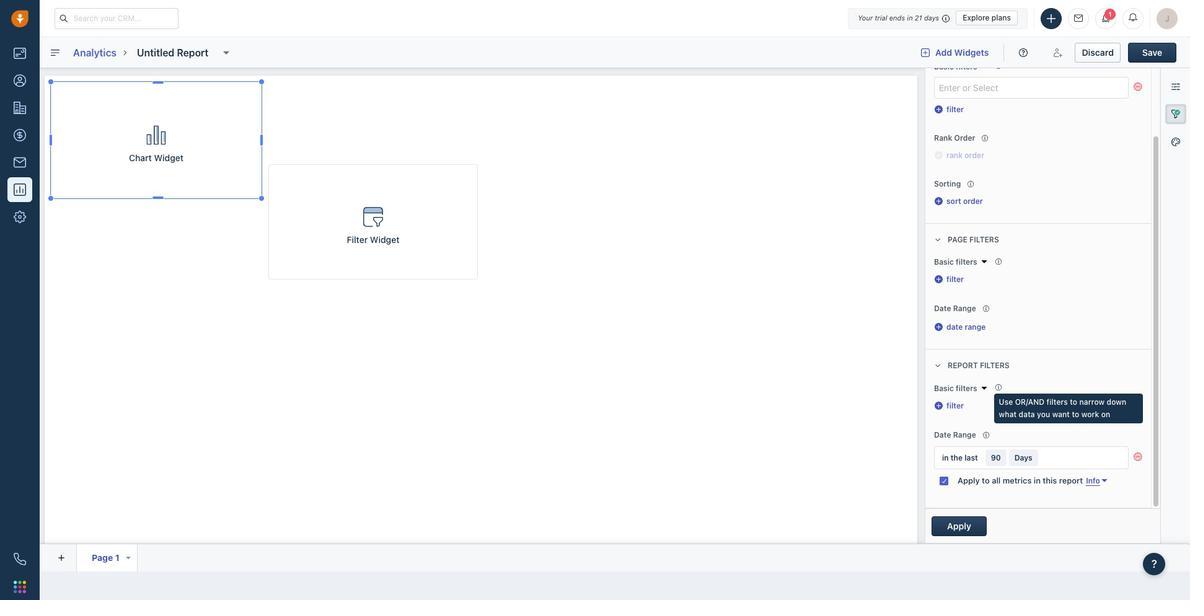Task type: locate. For each thing, give the bounding box(es) containing it.
explore
[[963, 13, 990, 22]]

trial
[[875, 14, 887, 22]]

phone element
[[7, 547, 32, 572]]

Search your CRM... text field
[[55, 8, 179, 29]]

your trial ends in 21 days
[[858, 14, 939, 22]]

21
[[915, 14, 922, 22]]

1 link
[[1095, 8, 1116, 29]]

ends
[[889, 14, 905, 22]]

freshworks switcher image
[[14, 581, 26, 593]]

plans
[[992, 13, 1011, 22]]



Task type: vqa. For each thing, say whether or not it's contained in the screenshot.
"1"
yes



Task type: describe. For each thing, give the bounding box(es) containing it.
days
[[924, 14, 939, 22]]

1
[[1108, 10, 1112, 18]]

explore plans link
[[956, 11, 1018, 25]]

explore plans
[[963, 13, 1011, 22]]

your
[[858, 14, 873, 22]]

phone image
[[14, 553, 26, 565]]

in
[[907, 14, 913, 22]]



